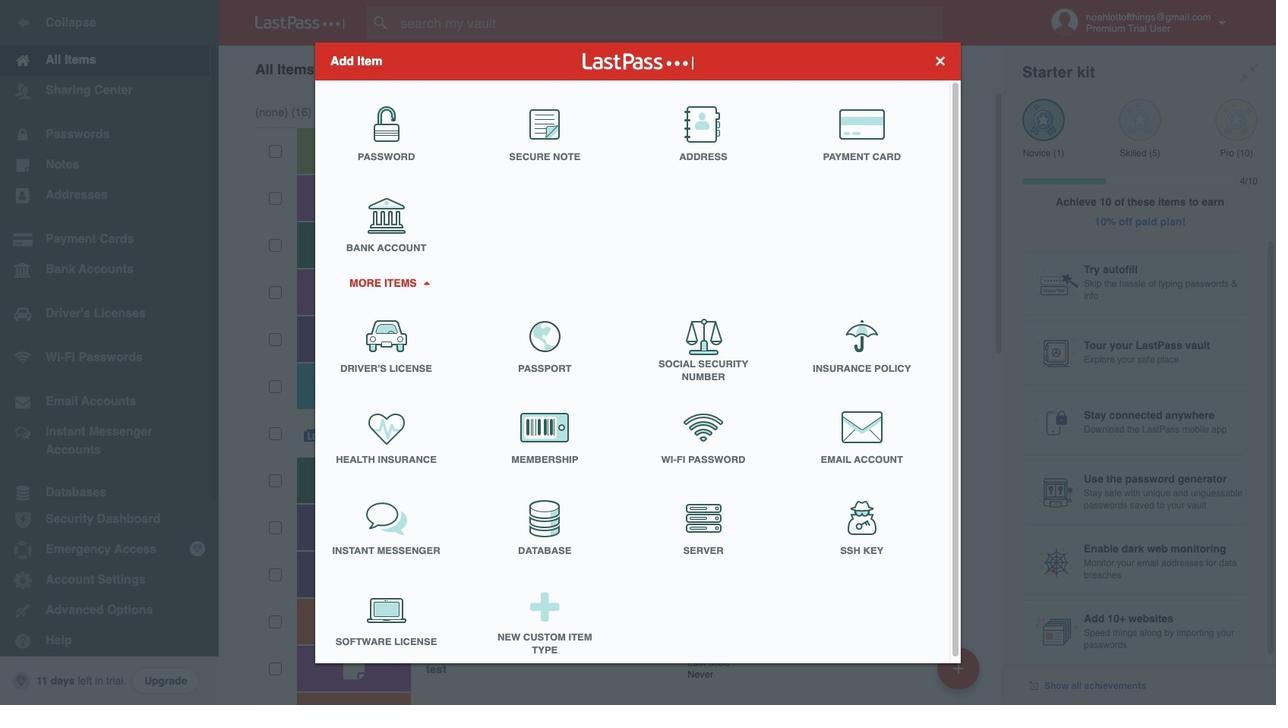 Task type: describe. For each thing, give the bounding box(es) containing it.
lastpass image
[[255, 16, 345, 30]]

new item image
[[953, 664, 964, 674]]

vault options navigation
[[219, 46, 1004, 91]]

Search search field
[[366, 6, 973, 39]]

new item navigation
[[932, 643, 989, 706]]



Task type: locate. For each thing, give the bounding box(es) containing it.
dialog
[[315, 42, 961, 668]]

main navigation navigation
[[0, 0, 219, 706]]

caret right image
[[421, 281, 432, 285]]

search my vault text field
[[366, 6, 973, 39]]



